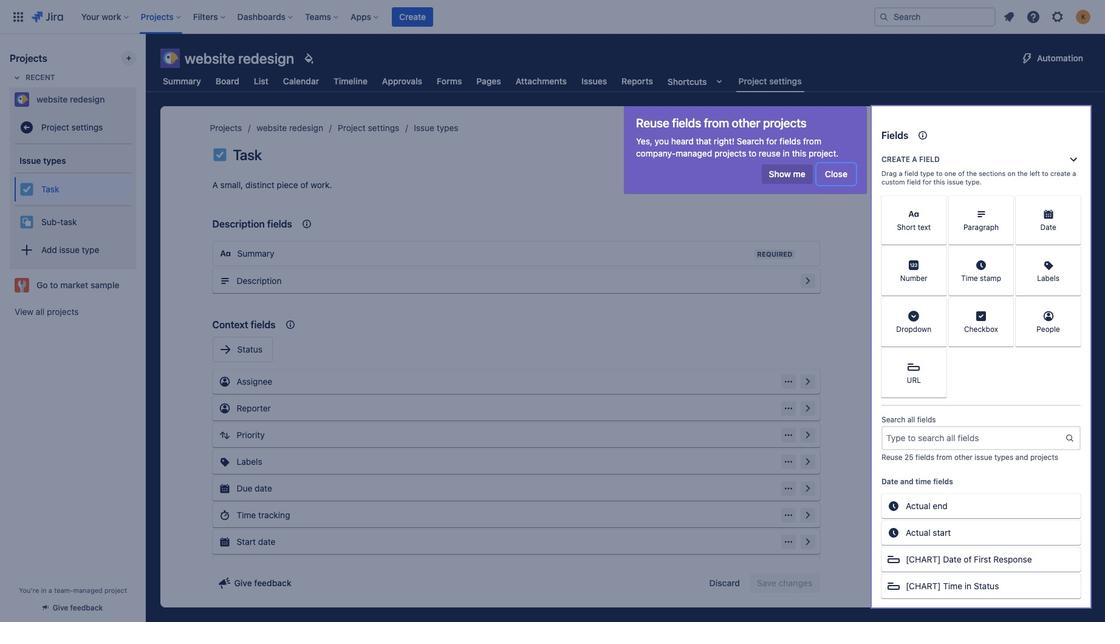 Task type: describe. For each thing, give the bounding box(es) containing it.
text
[[918, 223, 931, 232]]

all for search
[[908, 416, 915, 425]]

board link
[[213, 70, 242, 92]]

you're
[[19, 587, 39, 595]]

go to market sample
[[36, 280, 119, 290]]

you
[[655, 136, 669, 146]]

search image
[[879, 12, 889, 22]]

reuse fields from other projects yes, you heard that right! search for fields from company-managed projects to reuse in this project.
[[636, 116, 839, 159]]

feedback for bottom the give feedback 'button'
[[70, 604, 103, 613]]

task inside task link
[[41, 184, 59, 194]]

add
[[41, 245, 57, 255]]

1 vertical spatial give feedback button
[[36, 599, 110, 619]]

open field configuration image for labels
[[801, 455, 815, 470]]

description for description
[[237, 276, 282, 286]]

create
[[1051, 170, 1071, 177]]

time for time tracking
[[237, 510, 256, 521]]

add issue type button
[[15, 238, 131, 263]]

open field configuration image for reporter
[[801, 402, 815, 416]]

drag
[[882, 170, 897, 177]]

primary element
[[7, 0, 865, 34]]

actual start button
[[882, 521, 1081, 545]]

reports link
[[619, 70, 656, 92]]

workflow
[[776, 149, 813, 160]]

type inside 'drag a field type to one of the sections on the left to create a custom field for this issue type.'
[[920, 170, 935, 177]]

2 vertical spatial types
[[995, 453, 1014, 462]]

work.
[[311, 180, 332, 190]]

1 horizontal spatial labels
[[1037, 274, 1060, 283]]

context fields
[[212, 320, 276, 331]]

0 horizontal spatial project
[[41, 122, 69, 132]]

a
[[212, 180, 218, 190]]

date for date and time fields
[[882, 477, 898, 486]]

2 horizontal spatial settings
[[769, 76, 802, 86]]

field for drag
[[905, 170, 919, 177]]

sample
[[91, 280, 119, 290]]

time inside button
[[943, 581, 963, 591]]

one
[[945, 170, 957, 177]]

actual end
[[906, 501, 948, 511]]

0 horizontal spatial in
[[41, 587, 47, 595]]

0 vertical spatial task
[[233, 146, 262, 163]]

url
[[907, 376, 921, 386]]

context fields element
[[208, 308, 825, 586]]

priority button
[[212, 424, 820, 448]]

attachments link
[[513, 70, 569, 92]]

fields
[[882, 130, 909, 141]]

end
[[933, 501, 948, 511]]

give for bottom the give feedback 'button'
[[53, 604, 68, 613]]

timeline
[[334, 76, 368, 86]]

view
[[15, 307, 34, 317]]

types for issue types link
[[437, 123, 459, 133]]

close button
[[818, 165, 855, 184]]

give for rightmost the give feedback 'button'
[[234, 579, 252, 589]]

search inside reuse fields from other projects yes, you heard that right! search for fields from company-managed projects to reuse in this project.
[[737, 136, 764, 146]]

reuse 25 fields from other issue types and projects
[[882, 453, 1059, 462]]

forms link
[[434, 70, 465, 92]]

create for create a field
[[882, 155, 910, 164]]

list
[[254, 76, 268, 86]]

sub-task link
[[15, 210, 131, 235]]

1 horizontal spatial issue
[[414, 123, 434, 133]]

[chart] date of first response button
[[882, 548, 1081, 572]]

issue types for issue types link
[[414, 123, 459, 133]]

time
[[916, 477, 932, 486]]

edit
[[759, 149, 774, 160]]

0 horizontal spatial issue
[[19, 155, 41, 166]]

open field configuration image for priority
[[801, 428, 815, 443]]

date for date
[[1041, 223, 1057, 232]]

2 type to search all fields text field from the top
[[883, 428, 1065, 450]]

time for time stamp
[[961, 274, 978, 283]]

1 vertical spatial redesign
[[70, 94, 105, 105]]

go to market sample link
[[10, 273, 131, 298]]

automation image
[[1020, 51, 1035, 66]]

issue types for group containing issue types
[[19, 155, 66, 166]]

task
[[60, 217, 77, 227]]

fields inside "element"
[[267, 219, 292, 230]]

[chart] time in status button
[[882, 574, 1081, 599]]

start
[[237, 537, 256, 548]]

drag a field type to one of the sections on the left to create a custom field for this issue type.
[[882, 170, 1076, 186]]

0 vertical spatial redesign
[[238, 50, 294, 67]]

sub-
[[41, 217, 60, 227]]

you're in a team-managed project
[[19, 587, 127, 595]]

fields up heard
[[672, 116, 701, 130]]

issue types link
[[414, 121, 459, 136]]

automation button
[[1015, 49, 1091, 68]]

in inside button
[[965, 581, 972, 591]]

view all projects link
[[10, 301, 136, 323]]

timeline link
[[331, 70, 370, 92]]

1 vertical spatial website
[[36, 94, 68, 105]]

labels inside button
[[237, 457, 262, 467]]

this inside 'drag a field type to one of the sections on the left to create a custom field for this issue type.'
[[934, 178, 945, 186]]

for inside 'drag a field type to one of the sections on the left to create a custom field for this issue type.'
[[923, 178, 932, 186]]

[chart] date of first response
[[906, 554, 1032, 565]]

tracking
[[258, 510, 290, 521]]

issue inside 'drag a field type to one of the sections on the left to create a custom field for this issue type.'
[[947, 178, 964, 186]]

open field configuration image for time tracking
[[801, 509, 815, 523]]

yes,
[[636, 136, 653, 146]]

1 horizontal spatial project settings
[[338, 123, 399, 133]]

actual for actual start
[[906, 527, 931, 538]]

2 horizontal spatial project
[[739, 76, 767, 86]]

open field configuration image for start date
[[801, 535, 815, 550]]

status inside button
[[974, 581, 999, 591]]

right!
[[714, 136, 735, 146]]

all for view
[[36, 307, 45, 317]]

heard
[[671, 136, 694, 146]]

checkbox
[[964, 325, 998, 334]]

reports
[[622, 76, 653, 86]]

piece
[[277, 180, 298, 190]]

create banner
[[0, 0, 1105, 34]]

projects link
[[210, 121, 242, 136]]

tab list containing project settings
[[153, 70, 812, 92]]

fields right 25
[[916, 453, 935, 462]]

a small, distinct piece of work.
[[212, 180, 332, 190]]

to left one in the top of the page
[[936, 170, 943, 177]]

open field configuration image for due date
[[801, 482, 815, 496]]

2 horizontal spatial from
[[937, 453, 953, 462]]

1 vertical spatial website redesign
[[36, 94, 105, 105]]

reporter button
[[212, 397, 820, 421]]

pages
[[477, 76, 501, 86]]

reuse
[[759, 148, 781, 159]]

feedback for rightmost the give feedback 'button'
[[254, 579, 292, 589]]

status inside "context fields" element
[[237, 345, 262, 355]]

project
[[104, 587, 127, 595]]

1 horizontal spatial project settings link
[[338, 121, 399, 136]]

people
[[1037, 325, 1060, 334]]

2 vertical spatial website redesign
[[257, 123, 323, 133]]

2 vertical spatial redesign
[[289, 123, 323, 133]]

25
[[905, 453, 914, 462]]

reuse for fields
[[636, 116, 669, 130]]

first
[[974, 554, 991, 565]]

summary inside the description fields "element"
[[237, 249, 274, 259]]

open field configuration image for description
[[801, 274, 815, 289]]

priority
[[237, 430, 265, 441]]

1 vertical spatial search
[[882, 416, 906, 425]]

1 vertical spatial and
[[900, 477, 914, 486]]

actual start
[[906, 527, 951, 538]]

reuse for 25
[[882, 453, 903, 462]]

due date button
[[212, 477, 820, 501]]

edit workflow button
[[742, 145, 820, 165]]

2 vertical spatial field
[[907, 178, 921, 186]]

show
[[769, 169, 791, 179]]

2 horizontal spatial website
[[257, 123, 287, 133]]

on
[[1008, 170, 1016, 177]]

discard group
[[702, 574, 820, 594]]

0 horizontal spatial project settings
[[41, 122, 103, 132]]

[chart] for [chart] date of first response
[[906, 554, 941, 565]]

show me button
[[762, 165, 813, 184]]

1 horizontal spatial website
[[185, 50, 235, 67]]

actual end button
[[882, 494, 1081, 518]]

company-
[[636, 148, 676, 159]]

1 horizontal spatial settings
[[368, 123, 399, 133]]

calendar
[[283, 76, 319, 86]]

recent
[[26, 73, 55, 82]]

required
[[757, 250, 793, 258]]

fields right other
[[904, 608, 924, 617]]

issue type icon image
[[212, 148, 227, 162]]

other
[[882, 608, 902, 617]]



Task type: locate. For each thing, give the bounding box(es) containing it.
date for start date
[[258, 537, 276, 548]]

group containing issue types
[[15, 145, 131, 270]]

the right on
[[1018, 170, 1028, 177]]

[chart] down actual start
[[906, 554, 941, 565]]

create a field
[[882, 155, 940, 164]]

to inside reuse fields from other projects yes, you heard that right! search for fields from company-managed projects to reuse in this project.
[[749, 148, 757, 159]]

reuse inside reuse fields from other projects yes, you heard that right! search for fields from company-managed projects to reuse in this project.
[[636, 116, 669, 130]]

labels
[[1037, 274, 1060, 283], [237, 457, 262, 467]]

website down recent
[[36, 94, 68, 105]]

managed down that
[[676, 148, 712, 159]]

description button
[[212, 269, 820, 294]]

1 [chart] from the top
[[906, 554, 941, 565]]

create inside button
[[399, 11, 426, 22]]

market
[[60, 280, 88, 290]]

open field configuration image inside priority button
[[801, 428, 815, 443]]

time inside button
[[237, 510, 256, 521]]

give feedback button down the you're in a team-managed project
[[36, 599, 110, 619]]

description fields element
[[208, 207, 825, 298]]

open field configuration image inside labels button
[[801, 455, 815, 470]]

labels up people at the bottom of the page
[[1037, 274, 1060, 283]]

issue inside button
[[59, 245, 80, 255]]

0 vertical spatial and
[[1016, 453, 1029, 462]]

issue
[[947, 178, 964, 186], [59, 245, 80, 255], [975, 453, 993, 462]]

projects up recent
[[10, 53, 47, 64]]

[chart] time in status
[[906, 581, 999, 591]]

in right reuse
[[783, 148, 790, 159]]

date right start
[[258, 537, 276, 548]]

of left the first
[[964, 554, 972, 565]]

search up 25
[[882, 416, 906, 425]]

status down [chart] date of first response button in the right of the page
[[974, 581, 999, 591]]

website redesign link down recent
[[10, 88, 131, 112]]

this inside reuse fields from other projects yes, you heard that right! search for fields from company-managed projects to reuse in this project.
[[792, 148, 807, 159]]

1 horizontal spatial type
[[920, 170, 935, 177]]

0 horizontal spatial status
[[237, 345, 262, 355]]

1 horizontal spatial all
[[908, 416, 915, 425]]

1 open field configuration image from the top
[[801, 274, 815, 289]]

0 horizontal spatial give feedback button
[[36, 599, 110, 619]]

sections
[[979, 170, 1006, 177]]

give
[[234, 579, 252, 589], [53, 604, 68, 613]]

for down create a field
[[923, 178, 932, 186]]

a right create
[[1073, 170, 1076, 177]]

give feedback button
[[212, 574, 299, 594], [36, 599, 110, 619]]

1 horizontal spatial status
[[974, 581, 999, 591]]

open field configuration image inside assignee button
[[801, 375, 815, 390]]

for
[[767, 136, 777, 146], [923, 178, 932, 186]]

small,
[[220, 180, 243, 190]]

the up type.
[[967, 170, 977, 177]]

[chart] up other fields
[[906, 581, 941, 591]]

settings
[[769, 76, 802, 86], [71, 122, 103, 132], [368, 123, 399, 133]]

actual left the start at bottom
[[906, 527, 931, 538]]

project settings link down recent
[[15, 115, 131, 140]]

give down start
[[234, 579, 252, 589]]

1 vertical spatial for
[[923, 178, 932, 186]]

to right go
[[50, 280, 58, 290]]

open field configuration image
[[801, 375, 815, 390], [801, 455, 815, 470], [801, 482, 815, 496]]

0 horizontal spatial website
[[36, 94, 68, 105]]

3 open field configuration image from the top
[[801, 428, 815, 443]]

types up task group
[[43, 155, 66, 166]]

0 vertical spatial time
[[961, 274, 978, 283]]

time tracking button
[[212, 504, 820, 528]]

fields down the a small, distinct piece of work.
[[267, 219, 292, 230]]

1 horizontal spatial in
[[783, 148, 790, 159]]

1 vertical spatial give
[[53, 604, 68, 613]]

0 horizontal spatial projects
[[10, 53, 47, 64]]

website redesign up board
[[185, 50, 294, 67]]

1 the from the left
[[967, 170, 977, 177]]

give down team-
[[53, 604, 68, 613]]

actual inside button
[[906, 527, 931, 538]]

list link
[[252, 70, 271, 92]]

in inside reuse fields from other projects yes, you heard that right! search for fields from company-managed projects to reuse in this project.
[[783, 148, 790, 159]]

left
[[1030, 170, 1040, 177]]

give feedback
[[234, 579, 292, 589], [53, 604, 103, 613]]

1 vertical spatial give feedback
[[53, 604, 103, 613]]

0 vertical spatial give feedback
[[234, 579, 292, 589]]

0 vertical spatial actual
[[906, 501, 931, 511]]

1 vertical spatial open field configuration image
[[801, 455, 815, 470]]

paragraph
[[964, 223, 999, 232]]

tab list
[[153, 70, 812, 92]]

a down more information about the fields icon
[[912, 155, 918, 164]]

to right left
[[1042, 170, 1049, 177]]

of right 'piece'
[[300, 180, 308, 190]]

for inside reuse fields from other projects yes, you heard that right! search for fields from company-managed projects to reuse in this project.
[[767, 136, 777, 146]]

to left edit
[[749, 148, 757, 159]]

website redesign down recent
[[36, 94, 105, 105]]

3 open field configuration image from the top
[[801, 482, 815, 496]]

jira image
[[32, 9, 63, 24], [32, 9, 63, 24]]

0 vertical spatial summary
[[163, 76, 201, 86]]

types inside issue types link
[[437, 123, 459, 133]]

edit workflow
[[759, 149, 813, 160]]

0 vertical spatial issue
[[947, 178, 964, 186]]

0 vertical spatial field
[[919, 155, 940, 164]]

types inside group
[[43, 155, 66, 166]]

date for due date
[[255, 484, 272, 494]]

0 vertical spatial from
[[704, 116, 729, 130]]

reuse up yes,
[[636, 116, 669, 130]]

date
[[255, 484, 272, 494], [258, 537, 276, 548]]

dropdown
[[897, 325, 932, 334]]

2 vertical spatial of
[[964, 554, 972, 565]]

2 [chart] from the top
[[906, 581, 941, 591]]

date left time
[[882, 477, 898, 486]]

start date
[[237, 537, 276, 548]]

time left stamp
[[961, 274, 978, 283]]

of inside 'drag a field type to one of the sections on the left to create a custom field for this issue type.'
[[958, 170, 965, 177]]

fields right context
[[251, 320, 276, 331]]

types down forms link
[[437, 123, 459, 133]]

actual
[[906, 501, 931, 511], [906, 527, 931, 538]]

0 horizontal spatial settings
[[71, 122, 103, 132]]

pages link
[[474, 70, 504, 92]]

date
[[1041, 223, 1057, 232], [882, 477, 898, 486], [943, 554, 962, 565]]

issue up task group
[[19, 155, 41, 166]]

issue down approvals link
[[414, 123, 434, 133]]

0 vertical spatial website
[[185, 50, 235, 67]]

in
[[783, 148, 790, 159], [965, 581, 972, 591], [41, 587, 47, 595]]

website up board
[[185, 50, 235, 67]]

1 vertical spatial type
[[82, 245, 99, 255]]

edit workflow group
[[742, 145, 820, 165]]

2 actual from the top
[[906, 527, 931, 538]]

field down more information about the fields icon
[[919, 155, 940, 164]]

1 horizontal spatial managed
[[676, 148, 712, 159]]

1 vertical spatial reuse
[[882, 453, 903, 462]]

1 horizontal spatial project
[[338, 123, 366, 133]]

reuse left 25
[[882, 453, 903, 462]]

description inside description button
[[237, 276, 282, 286]]

type.
[[966, 178, 982, 186]]

1 vertical spatial status
[[974, 581, 999, 591]]

1 horizontal spatial from
[[803, 136, 822, 146]]

task up sub-
[[41, 184, 59, 194]]

from up right!
[[704, 116, 729, 130]]

date up [chart] time in status
[[943, 554, 962, 565]]

summary left board
[[163, 76, 201, 86]]

add issue type
[[41, 245, 99, 255]]

go
[[36, 280, 48, 290]]

of
[[958, 170, 965, 177], [300, 180, 308, 190], [964, 554, 972, 565]]

from right 25
[[937, 453, 953, 462]]

search all fields
[[882, 416, 936, 425]]

website redesign down calendar link
[[257, 123, 323, 133]]

open field configuration image inside start date button
[[801, 535, 815, 550]]

type inside button
[[82, 245, 99, 255]]

fields down the url on the bottom right
[[917, 416, 936, 425]]

board
[[216, 76, 239, 86]]

create for create
[[399, 11, 426, 22]]

me
[[793, 169, 806, 179]]

date down create
[[1041, 223, 1057, 232]]

discard
[[710, 579, 740, 589]]

managed left project
[[73, 587, 103, 595]]

add issue type image
[[19, 243, 34, 258]]

assignee
[[237, 377, 272, 387]]

other up actual end 'button'
[[955, 453, 973, 462]]

of inside button
[[964, 554, 972, 565]]

1 horizontal spatial give
[[234, 579, 252, 589]]

other inside reuse fields from other projects yes, you heard that right! search for fields from company-managed projects to reuse in this project.
[[732, 116, 760, 130]]

forms
[[437, 76, 462, 86]]

1 vertical spatial issue
[[19, 155, 41, 166]]

calendar link
[[281, 70, 322, 92]]

2 vertical spatial website
[[257, 123, 287, 133]]

collapse recent projects image
[[10, 70, 24, 85]]

0 horizontal spatial from
[[704, 116, 729, 130]]

approvals link
[[380, 70, 425, 92]]

0 horizontal spatial website redesign link
[[10, 88, 131, 112]]

website redesign link down calendar link
[[257, 121, 323, 136]]

summary inside "link"
[[163, 76, 201, 86]]

give feedback down the you're in a team-managed project
[[53, 604, 103, 613]]

website right projects link
[[257, 123, 287, 133]]

0 horizontal spatial and
[[900, 477, 914, 486]]

5 open field configuration image from the top
[[801, 535, 815, 550]]

1 vertical spatial field
[[905, 170, 919, 177]]

in down [chart] date of first response
[[965, 581, 972, 591]]

this
[[792, 148, 807, 159], [934, 178, 945, 186]]

fields up workflow
[[780, 136, 801, 146]]

Type to search all fields text field
[[883, 427, 1065, 449], [883, 428, 1065, 450]]

description up context fields
[[237, 276, 282, 286]]

4 open field configuration image from the top
[[801, 509, 815, 523]]

0 vertical spatial status
[[237, 345, 262, 355]]

1 horizontal spatial projects
[[210, 123, 242, 133]]

all right view
[[36, 307, 45, 317]]

project settings
[[739, 76, 802, 86], [41, 122, 103, 132], [338, 123, 399, 133]]

issue types inside group
[[19, 155, 66, 166]]

open field configuration image inside "reporter" button
[[801, 402, 815, 416]]

project settings link down "timeline" link
[[338, 121, 399, 136]]

1 vertical spatial this
[[934, 178, 945, 186]]

managed inside reuse fields from other projects yes, you heard that right! search for fields from company-managed projects to reuse in this project.
[[676, 148, 712, 159]]

issue up actual end 'button'
[[975, 453, 993, 462]]

in right you're
[[41, 587, 47, 595]]

1 vertical spatial managed
[[73, 587, 103, 595]]

projects up issue type icon
[[210, 123, 242, 133]]

types up actual end 'button'
[[995, 453, 1014, 462]]

actual left end
[[906, 501, 931, 511]]

issues link
[[579, 70, 610, 92]]

0 horizontal spatial types
[[43, 155, 66, 166]]

start
[[933, 527, 951, 538]]

view all projects
[[15, 307, 79, 317]]

1 actual from the top
[[906, 501, 931, 511]]

actual for actual end
[[906, 501, 931, 511]]

0 vertical spatial description
[[212, 219, 265, 230]]

2 the from the left
[[1018, 170, 1028, 177]]

0 horizontal spatial feedback
[[70, 604, 103, 613]]

1 vertical spatial time
[[237, 510, 256, 521]]

summary down description fields on the left top of the page
[[237, 249, 274, 259]]

team-
[[54, 587, 73, 595]]

1 vertical spatial actual
[[906, 527, 931, 538]]

time down [chart] date of first response
[[943, 581, 963, 591]]

from up project.
[[803, 136, 822, 146]]

0 horizontal spatial this
[[792, 148, 807, 159]]

2 open field configuration image from the top
[[801, 402, 815, 416]]

2 vertical spatial time
[[943, 581, 963, 591]]

0 vertical spatial labels
[[1037, 274, 1060, 283]]

this down one in the top of the page
[[934, 178, 945, 186]]

1 horizontal spatial give feedback button
[[212, 574, 299, 594]]

1 horizontal spatial issue
[[947, 178, 964, 186]]

from
[[704, 116, 729, 130], [803, 136, 822, 146], [937, 453, 953, 462]]

0 horizontal spatial other
[[732, 116, 760, 130]]

0 vertical spatial website redesign
[[185, 50, 294, 67]]

field down create a field
[[905, 170, 919, 177]]

automation
[[1037, 53, 1083, 63]]

description for description fields
[[212, 219, 265, 230]]

status down context fields
[[237, 345, 262, 355]]

0 vertical spatial create
[[399, 11, 426, 22]]

issue types down forms link
[[414, 123, 459, 133]]

1 horizontal spatial give feedback
[[234, 579, 292, 589]]

discard button
[[702, 574, 747, 594]]

0 horizontal spatial issue
[[59, 245, 80, 255]]

a left team-
[[49, 587, 52, 595]]

give feedback button down start date
[[212, 574, 299, 594]]

1 horizontal spatial issue types
[[414, 123, 459, 133]]

1 horizontal spatial and
[[1016, 453, 1029, 462]]

2 horizontal spatial date
[[1041, 223, 1057, 232]]

description
[[212, 219, 265, 230], [237, 276, 282, 286]]

feedback down the you're in a team-managed project
[[70, 604, 103, 613]]

0 horizontal spatial search
[[737, 136, 764, 146]]

reporter
[[237, 403, 271, 414]]

this up me at the right top of page
[[792, 148, 807, 159]]

Search field
[[874, 7, 996, 26]]

give feedback down start date
[[234, 579, 292, 589]]

1 vertical spatial website redesign link
[[257, 121, 323, 136]]

field for create
[[919, 155, 940, 164]]

time up start
[[237, 510, 256, 521]]

all up 25
[[908, 416, 915, 425]]

time stamp
[[961, 274, 1001, 283]]

0 vertical spatial website redesign link
[[10, 88, 131, 112]]

fields right time
[[933, 477, 953, 486]]

1 horizontal spatial task
[[233, 146, 262, 163]]

that
[[696, 136, 712, 146]]

field right custom
[[907, 178, 921, 186]]

feedback down start date
[[254, 579, 292, 589]]

for up reuse
[[767, 136, 777, 146]]

1 vertical spatial [chart]
[[906, 581, 941, 591]]

issue right add
[[59, 245, 80, 255]]

distinct
[[245, 180, 275, 190]]

description down small,
[[212, 219, 265, 230]]

date inside button
[[943, 554, 962, 565]]

create
[[399, 11, 426, 22], [882, 155, 910, 164]]

2 open field configuration image from the top
[[801, 455, 815, 470]]

0 horizontal spatial managed
[[73, 587, 103, 595]]

projects
[[10, 53, 47, 64], [210, 123, 242, 133]]

2 vertical spatial date
[[943, 554, 962, 565]]

custom
[[882, 178, 905, 186]]

task group
[[15, 173, 131, 205]]

sub-task
[[41, 217, 77, 227]]

1 vertical spatial projects
[[210, 123, 242, 133]]

2 horizontal spatial types
[[995, 453, 1014, 462]]

issues
[[582, 76, 607, 86]]

1 horizontal spatial types
[[437, 123, 459, 133]]

0 horizontal spatial give feedback
[[53, 604, 103, 613]]

2 vertical spatial from
[[937, 453, 953, 462]]

open field configuration image inside description button
[[801, 274, 815, 289]]

fields
[[672, 116, 701, 130], [780, 136, 801, 146], [267, 219, 292, 230], [251, 320, 276, 331], [917, 416, 936, 425], [916, 453, 935, 462], [933, 477, 953, 486], [904, 608, 924, 617]]

issue types up task group
[[19, 155, 66, 166]]

project down "timeline" link
[[338, 123, 366, 133]]

1 vertical spatial types
[[43, 155, 66, 166]]

actual inside 'button'
[[906, 501, 931, 511]]

1 vertical spatial summary
[[237, 249, 274, 259]]

open field configuration image inside due date button
[[801, 482, 815, 496]]

project down recent
[[41, 122, 69, 132]]

0 horizontal spatial for
[[767, 136, 777, 146]]

0 horizontal spatial project settings link
[[15, 115, 131, 140]]

search
[[737, 136, 764, 146], [882, 416, 906, 425]]

a up custom
[[899, 170, 903, 177]]

date right due
[[255, 484, 272, 494]]

1 horizontal spatial for
[[923, 178, 932, 186]]

stamp
[[980, 274, 1001, 283]]

0 horizontal spatial all
[[36, 307, 45, 317]]

[chart] for [chart] time in status
[[906, 581, 941, 591]]

open field configuration image for assignee
[[801, 375, 815, 390]]

project up reuse fields from other projects yes, you heard that right! search for fields from company-managed projects to reuse in this project.
[[739, 76, 767, 86]]

1 vertical spatial issue
[[59, 245, 80, 255]]

2 horizontal spatial project settings
[[739, 76, 802, 86]]

1 vertical spatial date
[[258, 537, 276, 548]]

description fields
[[212, 219, 292, 230]]

types for group containing issue types
[[43, 155, 66, 166]]

1 horizontal spatial date
[[943, 554, 962, 565]]

1 vertical spatial other
[[955, 453, 973, 462]]

0 vertical spatial types
[[437, 123, 459, 133]]

more information about the fields image
[[916, 128, 931, 143]]

open field configuration image
[[801, 274, 815, 289], [801, 402, 815, 416], [801, 428, 815, 443], [801, 509, 815, 523], [801, 535, 815, 550]]

open field configuration image inside time tracking button
[[801, 509, 815, 523]]

group
[[15, 145, 131, 270]]

search up edit
[[737, 136, 764, 146]]

project.
[[809, 148, 839, 159]]

other up right!
[[732, 116, 760, 130]]

1 open field configuration image from the top
[[801, 375, 815, 390]]

0 vertical spatial other
[[732, 116, 760, 130]]

issue down one in the top of the page
[[947, 178, 964, 186]]

of right one in the top of the page
[[958, 170, 965, 177]]

1 horizontal spatial this
[[934, 178, 945, 186]]

1 vertical spatial of
[[300, 180, 308, 190]]

attachments
[[516, 76, 567, 86]]

0 horizontal spatial give
[[53, 604, 68, 613]]

feedback
[[254, 579, 292, 589], [70, 604, 103, 613]]

1 vertical spatial issue types
[[19, 155, 66, 166]]

type down sub-task link
[[82, 245, 99, 255]]

projects
[[763, 116, 807, 130], [715, 148, 746, 159], [47, 307, 79, 317], [1031, 453, 1059, 462]]

assignee button
[[212, 370, 820, 394]]

2 vertical spatial issue
[[975, 453, 993, 462]]

1 vertical spatial description
[[237, 276, 282, 286]]

task right issue type icon
[[233, 146, 262, 163]]

1 horizontal spatial website redesign link
[[257, 121, 323, 136]]

0 vertical spatial issue types
[[414, 123, 459, 133]]

approvals
[[382, 76, 422, 86]]

1 type to search all fields text field from the top
[[883, 427, 1065, 449]]

type down create a field
[[920, 170, 935, 177]]



Task type: vqa. For each thing, say whether or not it's contained in the screenshot.


